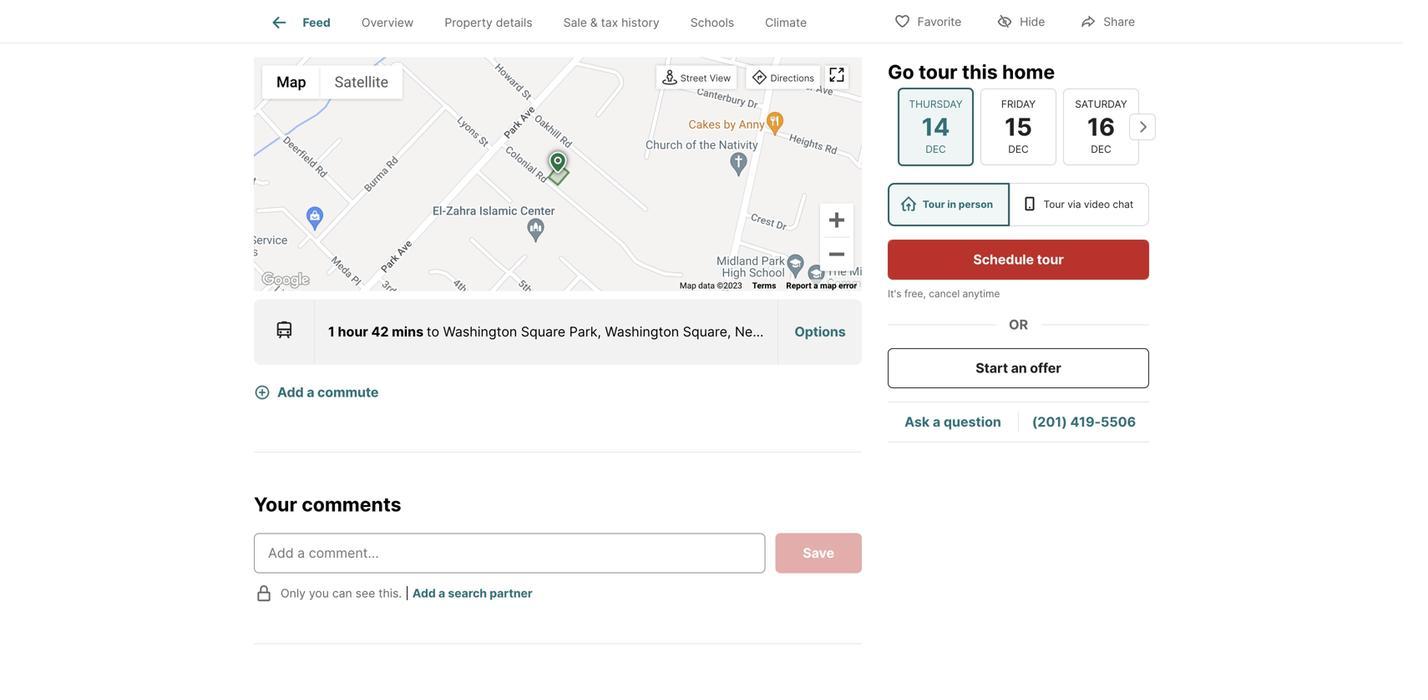 Task type: vqa. For each thing, say whether or not it's contained in the screenshot.
the 1.0 to the left
no



Task type: describe. For each thing, give the bounding box(es) containing it.
friday 15 dec
[[1002, 98, 1036, 155]]

a for ask
[[933, 414, 941, 430]]

google image
[[258, 269, 313, 291]]

save button
[[776, 533, 862, 574]]

free,
[[905, 288, 926, 300]]

cancel
[[929, 288, 960, 300]]

history
[[622, 15, 660, 29]]

tour in person option
[[888, 183, 1010, 226]]

a for add
[[307, 384, 314, 400]]

source: njmls # 23035173
[[267, 1, 442, 17]]

#
[[370, 1, 379, 17]]

5506
[[1101, 414, 1136, 430]]

it's free, cancel anytime
[[888, 288, 1000, 300]]

tax
[[601, 15, 618, 29]]

tour for schedule
[[1037, 251, 1064, 268]]

street view
[[681, 72, 731, 83]]

source:
[[267, 1, 314, 17]]

1 vertical spatial add
[[413, 586, 436, 601]]

commute
[[317, 384, 379, 400]]

add a commute button
[[254, 373, 405, 412]]

&
[[590, 15, 598, 29]]

tour for tour via video chat
[[1044, 198, 1065, 211]]

report a map error link
[[786, 281, 857, 291]]

map for map
[[277, 73, 306, 91]]

york,
[[768, 324, 799, 340]]

square
[[521, 324, 566, 340]]

add a commute
[[277, 384, 379, 400]]

1 hour 42 mins to washington square park, washington square, new york, ny, usa
[[328, 324, 857, 340]]

tour in person
[[923, 198, 993, 211]]

chat
[[1113, 198, 1134, 211]]

schedule tour
[[974, 251, 1064, 268]]

23035173
[[379, 1, 442, 17]]

tour via video chat
[[1044, 198, 1134, 211]]

dec for 15
[[1009, 143, 1029, 155]]

usa
[[829, 324, 857, 340]]

sale & tax history
[[564, 15, 660, 29]]

options
[[795, 324, 846, 340]]

list box containing tour in person
[[888, 183, 1150, 226]]

view
[[710, 72, 731, 83]]

|
[[405, 586, 409, 601]]

mins
[[392, 324, 424, 340]]

street
[[681, 72, 707, 83]]

offer
[[1030, 360, 1062, 376]]

add inside button
[[277, 384, 304, 400]]

ny,
[[803, 324, 825, 340]]

16
[[1088, 112, 1115, 141]]

directions
[[771, 72, 815, 83]]

terms
[[753, 281, 776, 291]]

start an offer button
[[888, 348, 1150, 388]]

Add a comment... text field
[[268, 543, 751, 564]]

share button
[[1066, 4, 1150, 38]]

1
[[328, 324, 335, 340]]

hour
[[338, 324, 368, 340]]

only you can see this.
[[281, 586, 402, 601]]

question
[[944, 414, 1002, 430]]

add a search partner button
[[413, 586, 533, 601]]

satellite
[[335, 73, 389, 91]]

save
[[803, 545, 835, 561]]

schools tab
[[675, 3, 750, 43]]

park,
[[569, 324, 601, 340]]

report a map error
[[786, 281, 857, 291]]

share
[[1104, 15, 1135, 29]]

go tour this home
[[888, 60, 1055, 84]]

in
[[948, 198, 957, 211]]

419-
[[1071, 414, 1101, 430]]

14
[[922, 112, 950, 141]]

this
[[962, 60, 998, 84]]

dec for 14
[[926, 143, 946, 155]]

njmls
[[321, 1, 366, 17]]

gsmls
[[654, 1, 702, 17]]

(201) 419-5506 link
[[1032, 414, 1136, 430]]

friday
[[1002, 98, 1036, 110]]

menu bar containing map
[[262, 65, 403, 99]]

ask a question link
[[905, 414, 1002, 430]]

schedule
[[974, 251, 1034, 268]]

it's
[[888, 288, 902, 300]]

home
[[1003, 60, 1055, 84]]

thursday
[[909, 98, 963, 110]]

you
[[309, 586, 329, 601]]

feed
[[303, 15, 331, 29]]

only
[[281, 586, 306, 601]]



Task type: locate. For each thing, give the bounding box(es) containing it.
dec down 15
[[1009, 143, 1029, 155]]

property details tab
[[429, 3, 548, 43]]

on
[[635, 1, 650, 17]]

map down feed link
[[277, 73, 306, 91]]

map
[[820, 281, 837, 291]]

1 horizontal spatial washington
[[605, 324, 679, 340]]

1 washington from the left
[[443, 324, 517, 340]]

dec for 16
[[1091, 143, 1112, 155]]

a inside button
[[307, 384, 314, 400]]

tour inside option
[[1044, 198, 1065, 211]]

map inside popup button
[[277, 73, 306, 91]]

3 dec from the left
[[1091, 143, 1112, 155]]

hide button
[[983, 4, 1060, 38]]

0 horizontal spatial dec
[[926, 143, 946, 155]]

partner
[[490, 586, 533, 601]]

street view button
[[658, 67, 735, 90]]

options button
[[779, 302, 862, 362]]

data
[[699, 281, 715, 291]]

1 tour from the left
[[923, 198, 945, 211]]

new
[[735, 324, 764, 340]]

map region
[[208, 51, 1064, 479]]

2 washington from the left
[[605, 324, 679, 340]]

tour inside button
[[1037, 251, 1064, 268]]

15
[[1005, 112, 1033, 141]]

2 dec from the left
[[1009, 143, 1029, 155]]

a left commute
[[307, 384, 314, 400]]

1 horizontal spatial dec
[[1009, 143, 1029, 155]]

1 dec from the left
[[926, 143, 946, 155]]

0 vertical spatial map
[[277, 73, 306, 91]]

schools
[[691, 15, 734, 29]]

dec inside thursday 14 dec
[[926, 143, 946, 155]]

start
[[976, 360, 1008, 376]]

overview tab
[[346, 3, 429, 43]]

tour for tour in person
[[923, 198, 945, 211]]

a left map on the top right of the page
[[814, 281, 818, 291]]

to
[[427, 324, 439, 340]]

video
[[1084, 198, 1110, 211]]

overview
[[362, 15, 414, 29]]

feed link
[[269, 13, 331, 33]]

sale
[[564, 15, 587, 29]]

1 horizontal spatial map
[[680, 281, 697, 291]]

tour for go
[[919, 60, 958, 84]]

can
[[332, 586, 352, 601]]

list box
[[888, 183, 1150, 226]]

tour left in
[[923, 198, 945, 211]]

or
[[1009, 317, 1028, 333]]

terms link
[[753, 281, 776, 291]]

climate tab
[[750, 3, 823, 43]]

dec inside friday 15 dec
[[1009, 143, 1029, 155]]

tab list
[[254, 0, 836, 43]]

a left search on the bottom
[[439, 586, 445, 601]]

1 horizontal spatial tour
[[1037, 251, 1064, 268]]

hide
[[1020, 15, 1045, 29]]

tour via video chat option
[[1010, 183, 1150, 226]]

favorite button
[[880, 4, 976, 38]]

washington
[[443, 324, 517, 340], [605, 324, 679, 340]]

this.
[[379, 586, 402, 601]]

dec down the 14
[[926, 143, 946, 155]]

add left commute
[[277, 384, 304, 400]]

person
[[959, 198, 993, 211]]

dec down "16"
[[1091, 143, 1112, 155]]

property details
[[445, 15, 533, 29]]

tour left via
[[1044, 198, 1065, 211]]

details
[[496, 15, 533, 29]]

2 tour from the left
[[1044, 198, 1065, 211]]

square,
[[683, 324, 731, 340]]

directions button
[[748, 67, 819, 90]]

None button
[[898, 88, 974, 166], [981, 88, 1057, 165], [1064, 88, 1140, 165], [898, 88, 974, 166], [981, 88, 1057, 165], [1064, 88, 1140, 165]]

your comments
[[254, 493, 401, 516]]

error
[[839, 281, 857, 291]]

0 horizontal spatial tour
[[919, 60, 958, 84]]

map for map data ©2023
[[680, 281, 697, 291]]

comments
[[302, 493, 401, 516]]

sale & tax history tab
[[548, 3, 675, 43]]

climate
[[765, 15, 807, 29]]

menu bar
[[262, 65, 403, 99]]

a for report
[[814, 281, 818, 291]]

ask
[[905, 414, 930, 430]]

add
[[277, 384, 304, 400], [413, 586, 436, 601]]

2 horizontal spatial dec
[[1091, 143, 1112, 155]]

map
[[277, 73, 306, 91], [680, 281, 697, 291]]

see
[[356, 586, 375, 601]]

washington right to
[[443, 324, 517, 340]]

1 horizontal spatial add
[[413, 586, 436, 601]]

tour right schedule at the top of page
[[1037, 251, 1064, 268]]

map button
[[262, 65, 321, 99]]

anytime
[[963, 288, 1000, 300]]

tab list containing feed
[[254, 0, 836, 43]]

42
[[371, 324, 389, 340]]

dec inside saturday 16 dec
[[1091, 143, 1112, 155]]

0 horizontal spatial tour
[[923, 198, 945, 211]]

0 vertical spatial tour
[[919, 60, 958, 84]]

0 horizontal spatial map
[[277, 73, 306, 91]]

1 horizontal spatial tour
[[1044, 198, 1065, 211]]

1 vertical spatial map
[[680, 281, 697, 291]]

property
[[445, 15, 493, 29]]

go
[[888, 60, 915, 84]]

thursday 14 dec
[[909, 98, 963, 155]]

0 vertical spatial add
[[277, 384, 304, 400]]

your
[[254, 493, 297, 516]]

washington right park,
[[605, 324, 679, 340]]

map left data
[[680, 281, 697, 291]]

0 horizontal spatial add
[[277, 384, 304, 400]]

tour
[[919, 60, 958, 84], [1037, 251, 1064, 268]]

ask a question
[[905, 414, 1002, 430]]

map data ©2023
[[680, 281, 743, 291]]

tour up the thursday
[[919, 60, 958, 84]]

favorite
[[918, 15, 962, 29]]

satellite button
[[321, 65, 403, 99]]

add right | in the left of the page
[[413, 586, 436, 601]]

0 horizontal spatial washington
[[443, 324, 517, 340]]

(201) 419-5506
[[1032, 414, 1136, 430]]

via
[[1068, 198, 1082, 211]]

a right ask
[[933, 414, 941, 430]]

•
[[556, 1, 563, 17]]

1 vertical spatial tour
[[1037, 251, 1064, 268]]

an
[[1011, 360, 1027, 376]]

tour inside "option"
[[923, 198, 945, 211]]

©2023
[[717, 281, 743, 291]]

next image
[[1130, 114, 1156, 140]]

listed
[[597, 1, 631, 17]]

start an offer
[[976, 360, 1062, 376]]

a
[[814, 281, 818, 291], [307, 384, 314, 400], [933, 414, 941, 430], [439, 586, 445, 601]]



